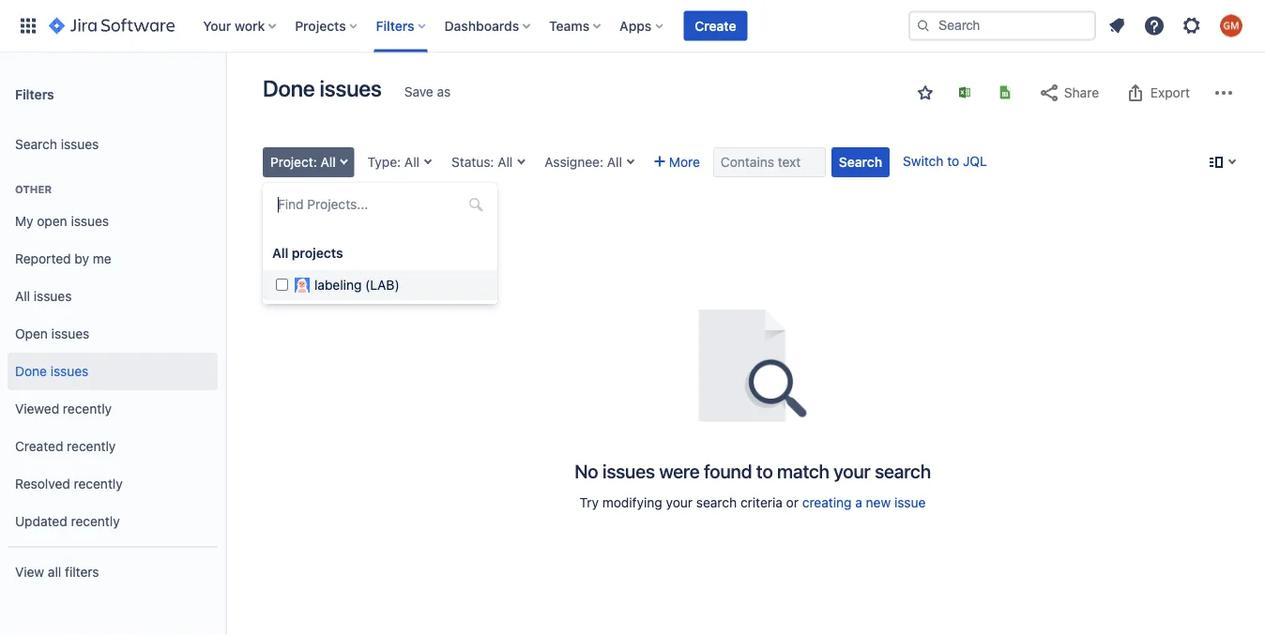 Task type: vqa. For each thing, say whether or not it's contained in the screenshot.
list to the middle
no



Task type: describe. For each thing, give the bounding box(es) containing it.
dashboards button
[[439, 11, 538, 41]]

match
[[778, 460, 830, 482]]

found
[[704, 460, 752, 482]]

created
[[15, 439, 63, 455]]

create button
[[684, 11, 748, 41]]

done issues inside other group
[[15, 364, 89, 379]]

recently for viewed recently
[[63, 402, 112, 417]]

1 vertical spatial your
[[666, 495, 693, 511]]

0 vertical spatial to
[[948, 154, 960, 169]]

apps
[[620, 18, 652, 33]]

viewed recently
[[15, 402, 112, 417]]

export
[[1151, 85, 1191, 100]]

all for assignee: all
[[607, 154, 623, 170]]

banner containing your work
[[0, 0, 1266, 53]]

resolved recently
[[15, 477, 123, 492]]

no
[[575, 460, 599, 482]]

my open issues
[[15, 214, 109, 229]]

status: all
[[452, 154, 513, 170]]

updated recently
[[15, 514, 120, 530]]

no issues were found to match your search
[[575, 460, 931, 482]]

Find Projects... field
[[272, 192, 488, 218]]

search image
[[917, 18, 932, 33]]

teams button
[[544, 11, 609, 41]]

or
[[787, 495, 799, 511]]

created recently link
[[8, 428, 218, 466]]

issues inside "link"
[[34, 289, 72, 304]]

none checkbox inside all projects element
[[276, 279, 288, 291]]

search for search issues
[[15, 137, 57, 152]]

teams
[[550, 18, 590, 33]]

all issues link
[[8, 278, 218, 316]]

export button
[[1116, 78, 1200, 108]]

open issues
[[15, 326, 89, 342]]

labeling (lab)
[[315, 278, 400, 293]]

reported by me link
[[8, 240, 218, 278]]

as
[[437, 84, 451, 100]]

assignee: all
[[545, 154, 623, 170]]

assignee:
[[545, 154, 604, 170]]

all left projects
[[272, 246, 288, 261]]

updated recently link
[[8, 503, 218, 541]]

0 vertical spatial your
[[834, 460, 871, 482]]

1 horizontal spatial search
[[875, 460, 931, 482]]

search issues
[[15, 137, 99, 152]]

1 horizontal spatial done
[[263, 75, 315, 101]]

criteria
[[741, 495, 783, 511]]

(lab)
[[365, 278, 400, 293]]

search issues link
[[8, 126, 218, 163]]

help image
[[1144, 15, 1166, 37]]

all inside "link"
[[15, 289, 30, 304]]

filters
[[65, 565, 99, 580]]

new
[[866, 495, 891, 511]]

switch
[[903, 154, 944, 169]]

all issues
[[15, 289, 72, 304]]

other
[[15, 184, 52, 196]]

save as button
[[395, 77, 460, 107]]

recently for created recently
[[67, 439, 116, 455]]

me
[[93, 251, 111, 267]]

all projects
[[272, 246, 343, 261]]

resolved recently link
[[8, 466, 218, 503]]

open in microsoft excel image
[[958, 85, 973, 100]]

switch to jql link
[[903, 154, 988, 169]]

search for search
[[840, 154, 883, 170]]

view all filters link
[[8, 554, 218, 592]]

type:
[[368, 154, 401, 170]]

share
[[1065, 85, 1100, 100]]

view
[[15, 565, 44, 580]]

try
[[580, 495, 599, 511]]

issue
[[895, 495, 926, 511]]

all projects element
[[263, 270, 498, 301]]

modifying
[[603, 495, 663, 511]]

project:
[[270, 154, 317, 170]]

by
[[75, 251, 89, 267]]

notifications image
[[1106, 15, 1129, 37]]

Search issues using keywords text field
[[714, 147, 826, 177]]

projects
[[295, 18, 346, 33]]

work
[[235, 18, 265, 33]]

creating a new issue link
[[803, 495, 926, 511]]

save as
[[404, 84, 451, 100]]



Task type: locate. For each thing, give the bounding box(es) containing it.
0 horizontal spatial done
[[15, 364, 47, 379]]

1 horizontal spatial filters
[[376, 18, 415, 33]]

1 vertical spatial done
[[15, 364, 47, 379]]

0 horizontal spatial done issues
[[15, 364, 89, 379]]

0 horizontal spatial to
[[757, 460, 773, 482]]

done right 'sidebar navigation' image
[[263, 75, 315, 101]]

0 vertical spatial search
[[15, 137, 57, 152]]

updated
[[15, 514, 67, 530]]

done
[[263, 75, 315, 101], [15, 364, 47, 379]]

open issues link
[[8, 316, 218, 353]]

jira software image
[[49, 15, 175, 37], [49, 15, 175, 37]]

more
[[669, 154, 701, 170]]

1 horizontal spatial search
[[840, 154, 883, 170]]

recently down the created recently link
[[74, 477, 123, 492]]

your up a
[[834, 460, 871, 482]]

0 vertical spatial done
[[263, 75, 315, 101]]

your profile and settings image
[[1221, 15, 1243, 37]]

0 vertical spatial search
[[875, 460, 931, 482]]

creating
[[803, 495, 852, 511]]

1 horizontal spatial to
[[948, 154, 960, 169]]

1 vertical spatial search
[[697, 495, 737, 511]]

projects
[[292, 246, 343, 261]]

a
[[856, 495, 863, 511]]

type: all
[[368, 154, 420, 170]]

search down found
[[697, 495, 737, 511]]

settings image
[[1181, 15, 1204, 37]]

your down were
[[666, 495, 693, 511]]

filters inside dropdown button
[[376, 18, 415, 33]]

status:
[[452, 154, 494, 170]]

viewed recently link
[[8, 391, 218, 428]]

view all filters
[[15, 565, 99, 580]]

1 horizontal spatial your
[[834, 460, 871, 482]]

open
[[15, 326, 48, 342]]

0 vertical spatial done issues
[[263, 75, 382, 101]]

filters up "search issues"
[[15, 86, 54, 102]]

recently down viewed recently link
[[67, 439, 116, 455]]

all for type: all
[[405, 154, 420, 170]]

all
[[321, 154, 336, 170], [405, 154, 420, 170], [498, 154, 513, 170], [607, 154, 623, 170], [272, 246, 288, 261], [15, 289, 30, 304]]

all right project:
[[321, 154, 336, 170]]

your
[[834, 460, 871, 482], [666, 495, 693, 511]]

primary element
[[11, 0, 909, 52]]

were
[[660, 460, 700, 482]]

search up other
[[15, 137, 57, 152]]

all
[[48, 565, 61, 580]]

small image
[[918, 85, 933, 100]]

filters button
[[371, 11, 433, 41]]

my open issues link
[[8, 203, 218, 240]]

recently up created recently
[[63, 402, 112, 417]]

recently for updated recently
[[71, 514, 120, 530]]

created recently
[[15, 439, 116, 455]]

banner
[[0, 0, 1266, 53]]

Search field
[[909, 11, 1097, 41]]

1 vertical spatial search
[[840, 154, 883, 170]]

None checkbox
[[276, 279, 288, 291]]

all up open
[[15, 289, 30, 304]]

all right assignee:
[[607, 154, 623, 170]]

recently for resolved recently
[[74, 477, 123, 492]]

recently
[[63, 402, 112, 417], [67, 439, 116, 455], [74, 477, 123, 492], [71, 514, 120, 530]]

search
[[15, 137, 57, 152], [840, 154, 883, 170]]

try modifying your search criteria or creating a new issue
[[580, 495, 926, 511]]

0 vertical spatial filters
[[376, 18, 415, 33]]

apps button
[[614, 11, 671, 41]]

save
[[404, 84, 434, 100]]

done issues
[[263, 75, 382, 101], [15, 364, 89, 379]]

all right 'status:'
[[498, 154, 513, 170]]

0 horizontal spatial search
[[697, 495, 737, 511]]

1 horizontal spatial done issues
[[263, 75, 382, 101]]

1 vertical spatial done issues
[[15, 364, 89, 379]]

0 horizontal spatial your
[[666, 495, 693, 511]]

to up criteria
[[757, 460, 773, 482]]

done issues down projects popup button
[[263, 75, 382, 101]]

1 vertical spatial to
[[757, 460, 773, 482]]

appswitcher icon image
[[17, 15, 39, 37]]

done issues down open issues
[[15, 364, 89, 379]]

0 horizontal spatial filters
[[15, 86, 54, 102]]

issues
[[320, 75, 382, 101], [61, 137, 99, 152], [71, 214, 109, 229], [34, 289, 72, 304], [51, 326, 89, 342], [51, 364, 89, 379], [603, 460, 655, 482]]

filters right projects popup button
[[376, 18, 415, 33]]

more button
[[647, 147, 708, 177]]

to
[[948, 154, 960, 169], [757, 460, 773, 482]]

done down open
[[15, 364, 47, 379]]

open in google sheets image
[[998, 85, 1013, 100]]

jql
[[963, 154, 988, 169]]

your
[[203, 18, 231, 33]]

search button
[[832, 147, 890, 177]]

my
[[15, 214, 33, 229]]

reported
[[15, 251, 71, 267]]

search left the switch
[[840, 154, 883, 170]]

1 vertical spatial filters
[[15, 86, 54, 102]]

0 horizontal spatial search
[[15, 137, 57, 152]]

reported by me
[[15, 251, 111, 267]]

to left jql
[[948, 154, 960, 169]]

recently down resolved recently link
[[71, 514, 120, 530]]

done inside done issues link
[[15, 364, 47, 379]]

other group
[[8, 163, 218, 547]]

resolved
[[15, 477, 70, 492]]

all right type:
[[405, 154, 420, 170]]

search up issue
[[875, 460, 931, 482]]

all for project: all
[[321, 154, 336, 170]]

your work button
[[197, 11, 284, 41]]

sidebar navigation image
[[205, 75, 246, 113]]

create
[[695, 18, 737, 33]]

done issues link
[[8, 353, 218, 391]]

projects button
[[289, 11, 365, 41]]

default image
[[469, 197, 484, 212]]

viewed
[[15, 402, 59, 417]]

filters
[[376, 18, 415, 33], [15, 86, 54, 102]]

switch to jql
[[903, 154, 988, 169]]

open
[[37, 214, 67, 229]]

your work
[[203, 18, 265, 33]]

labeling
[[315, 278, 362, 293]]

share link
[[1029, 78, 1109, 108]]

project: all
[[270, 154, 336, 170]]

dashboards
[[445, 18, 519, 33]]

all for status: all
[[498, 154, 513, 170]]

search inside button
[[840, 154, 883, 170]]



